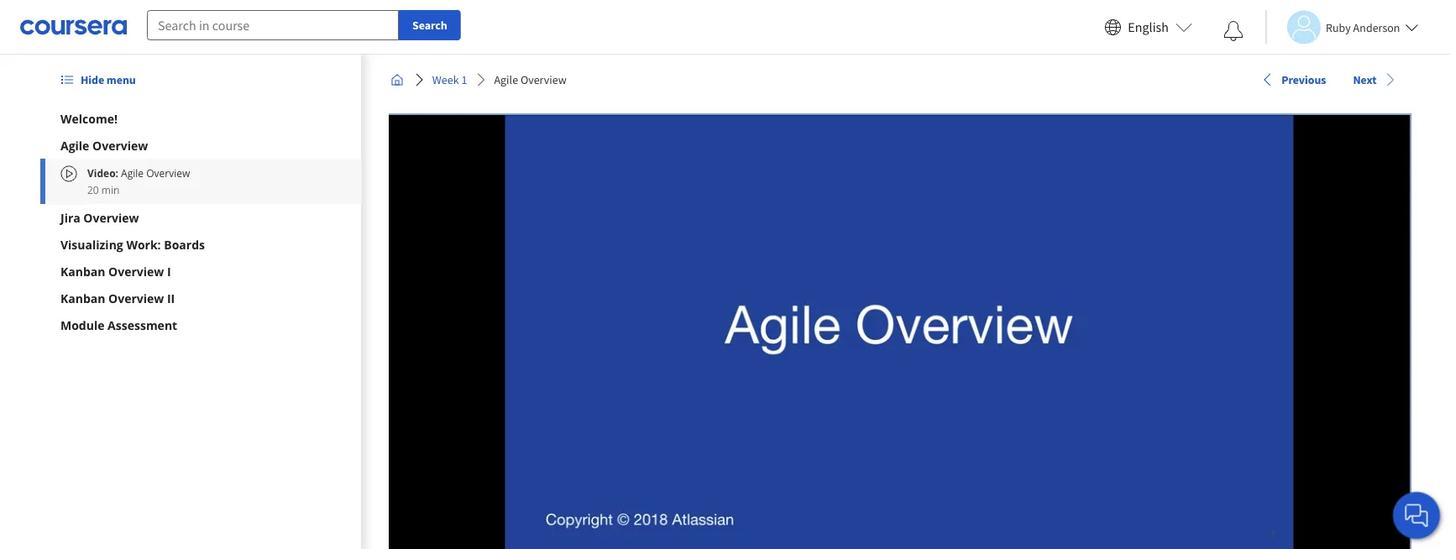 Task type: describe. For each thing, give the bounding box(es) containing it.
ruby anderson button
[[1266, 11, 1419, 44]]

chat with us image
[[1404, 502, 1431, 529]]

visualizing work: boards
[[60, 236, 205, 252]]

jira overview
[[60, 210, 139, 226]]

agile for agile overview dropdown button
[[60, 137, 89, 153]]

jira
[[60, 210, 80, 226]]

overview for jira overview dropdown button
[[83, 210, 139, 226]]

next
[[1353, 72, 1377, 87]]

overview for kanban overview ii dropdown button in the bottom left of the page
[[108, 290, 164, 306]]

week 1 link
[[425, 65, 474, 95]]

assessment
[[108, 317, 177, 333]]

Search in course text field
[[147, 10, 399, 40]]

agile for agile overview link
[[494, 72, 518, 87]]

kanban overview ii
[[60, 290, 175, 306]]

overview for agile overview link
[[520, 72, 567, 87]]

kanban overview i button
[[60, 263, 341, 280]]

overview inside video: agile overview 20 min
[[146, 166, 190, 180]]

module assessment button
[[60, 317, 341, 334]]

ruby
[[1326, 20, 1352, 35]]

boards
[[164, 236, 205, 252]]

kanban for kanban overview i
[[60, 263, 105, 279]]

agile overview for agile overview link
[[494, 72, 567, 87]]

kanban for kanban overview ii
[[60, 290, 105, 306]]

hide menu button
[[54, 65, 143, 95]]

welcome!
[[60, 110, 118, 126]]

hide
[[81, 72, 104, 87]]

home image
[[390, 73, 404, 87]]

video: agile overview 20 min
[[87, 166, 190, 197]]

previous
[[1282, 72, 1326, 87]]

visualizing work: boards button
[[60, 236, 341, 253]]

ii
[[167, 290, 175, 306]]

search
[[412, 18, 447, 33]]

agile overview button
[[60, 137, 341, 154]]

next button
[[1347, 64, 1404, 95]]



Task type: locate. For each thing, give the bounding box(es) containing it.
overview up video:
[[92, 137, 148, 153]]

0 vertical spatial agile overview
[[494, 72, 567, 87]]

1 horizontal spatial agile
[[121, 166, 144, 180]]

2 horizontal spatial agile
[[494, 72, 518, 87]]

agile
[[494, 72, 518, 87], [60, 137, 89, 153], [121, 166, 144, 180]]

module assessment
[[60, 317, 177, 333]]

kanban down visualizing
[[60, 263, 105, 279]]

overview up assessment
[[108, 290, 164, 306]]

previous button
[[1255, 64, 1333, 95]]

agile overview right 1
[[494, 72, 567, 87]]

anderson
[[1354, 20, 1401, 35]]

agile overview inside dropdown button
[[60, 137, 148, 153]]

overview for kanban overview i "dropdown button"
[[108, 263, 164, 279]]

20
[[87, 183, 99, 197]]

0 horizontal spatial agile overview
[[60, 137, 148, 153]]

1 kanban from the top
[[60, 263, 105, 279]]

overview right 1
[[520, 72, 567, 87]]

agile right 1
[[494, 72, 518, 87]]

overview down agile overview dropdown button
[[146, 166, 190, 180]]

1 vertical spatial kanban
[[60, 290, 105, 306]]

kanban
[[60, 263, 105, 279], [60, 290, 105, 306]]

ruby anderson
[[1326, 20, 1401, 35]]

0 horizontal spatial agile
[[60, 137, 89, 153]]

agile overview link
[[487, 65, 573, 95]]

overview down visualizing work: boards
[[108, 263, 164, 279]]

search button
[[399, 10, 461, 40]]

overview down min
[[83, 210, 139, 226]]

kanban up module
[[60, 290, 105, 306]]

visualizing
[[60, 236, 123, 252]]

1
[[461, 72, 467, 87]]

2 kanban from the top
[[60, 290, 105, 306]]

agile down "welcome!"
[[60, 137, 89, 153]]

min
[[102, 183, 120, 197]]

work:
[[126, 236, 161, 252]]

1 vertical spatial agile
[[60, 137, 89, 153]]

week 1
[[432, 72, 467, 87]]

hide menu
[[81, 72, 136, 87]]

agile inside agile overview dropdown button
[[60, 137, 89, 153]]

agile inside video: agile overview 20 min
[[121, 166, 144, 180]]

0 vertical spatial agile
[[494, 72, 518, 87]]

show notifications image
[[1224, 21, 1244, 41]]

menu
[[107, 72, 136, 87]]

kanban inside "dropdown button"
[[60, 263, 105, 279]]

i
[[167, 263, 171, 279]]

english button
[[1098, 0, 1200, 55]]

1 horizontal spatial agile overview
[[494, 72, 567, 87]]

week
[[432, 72, 459, 87]]

0 vertical spatial kanban
[[60, 263, 105, 279]]

2 vertical spatial agile
[[121, 166, 144, 180]]

agile overview for agile overview dropdown button
[[60, 137, 148, 153]]

kanban overview i
[[60, 263, 171, 279]]

welcome! button
[[60, 110, 341, 127]]

kanban inside dropdown button
[[60, 290, 105, 306]]

overview
[[520, 72, 567, 87], [92, 137, 148, 153], [146, 166, 190, 180], [83, 210, 139, 226], [108, 263, 164, 279], [108, 290, 164, 306]]

module
[[60, 317, 105, 333]]

agile inside agile overview link
[[494, 72, 518, 87]]

coursera image
[[20, 14, 127, 41]]

jira overview button
[[60, 209, 341, 226]]

agile overview
[[494, 72, 567, 87], [60, 137, 148, 153]]

overview inside "dropdown button"
[[108, 263, 164, 279]]

agile overview up video:
[[60, 137, 148, 153]]

kanban overview ii button
[[60, 290, 341, 307]]

video:
[[87, 166, 118, 180]]

english
[[1129, 19, 1169, 36]]

agile right video:
[[121, 166, 144, 180]]

1 vertical spatial agile overview
[[60, 137, 148, 153]]

overview for agile overview dropdown button
[[92, 137, 148, 153]]



Task type: vqa. For each thing, say whether or not it's contained in the screenshot.
I
yes



